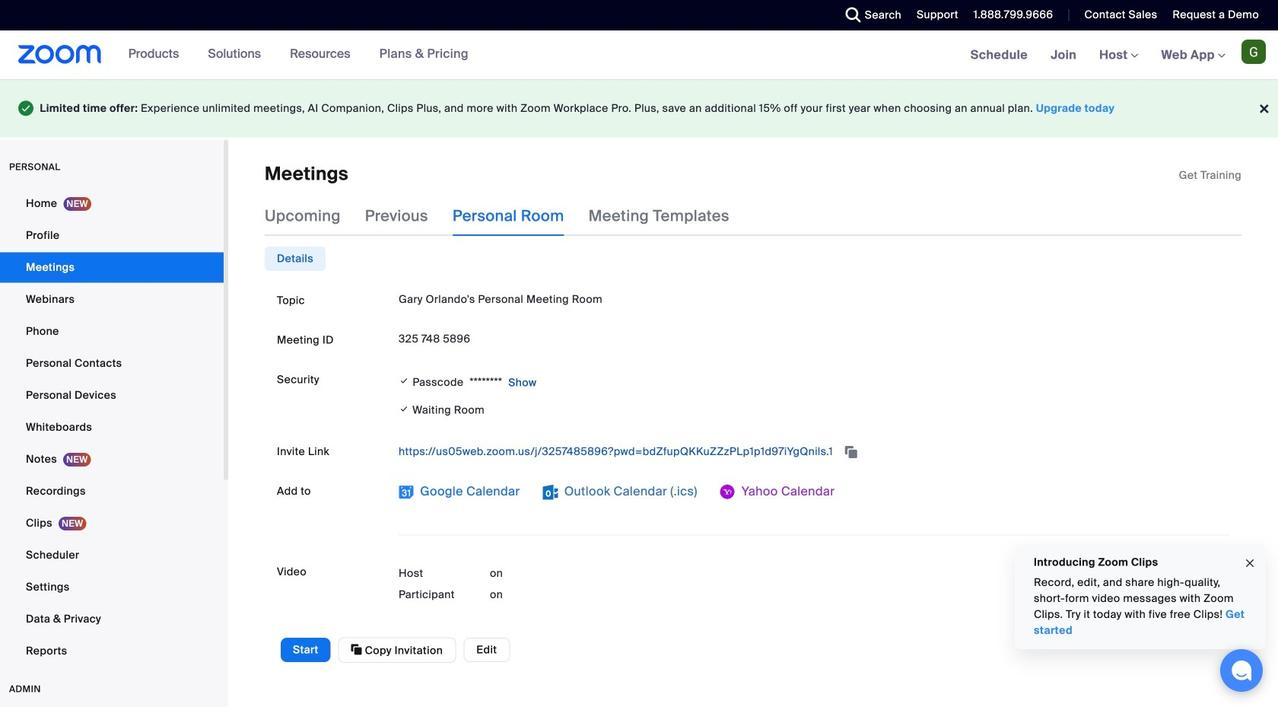 Task type: locate. For each thing, give the bounding box(es) containing it.
copy image
[[351, 643, 362, 657]]

tab list
[[265, 247, 326, 271]]

footer
[[0, 79, 1279, 137]]

tabs of meeting tab list
[[265, 196, 754, 236]]

meetings navigation
[[960, 30, 1279, 80]]

close image
[[1245, 555, 1257, 572]]

banner
[[0, 30, 1279, 80]]

tab
[[265, 247, 326, 271]]

copy url image
[[844, 447, 859, 458]]

checked image
[[399, 374, 410, 389]]

open chat image
[[1232, 660, 1253, 681]]

checked image
[[399, 401, 410, 417]]

application
[[1180, 168, 1242, 183]]



Task type: describe. For each thing, give the bounding box(es) containing it.
add to google calendar image
[[399, 485, 414, 500]]

add to outlook calendar (.ics) image
[[543, 485, 558, 500]]

zoom logo image
[[18, 45, 102, 64]]

type image
[[18, 97, 34, 119]]

profile picture image
[[1242, 40, 1267, 64]]

product information navigation
[[102, 30, 480, 79]]

personal menu menu
[[0, 188, 224, 668]]

add to yahoo calendar image
[[721, 485, 736, 500]]



Task type: vqa. For each thing, say whether or not it's contained in the screenshot.
first "option group" from the top of the page
no



